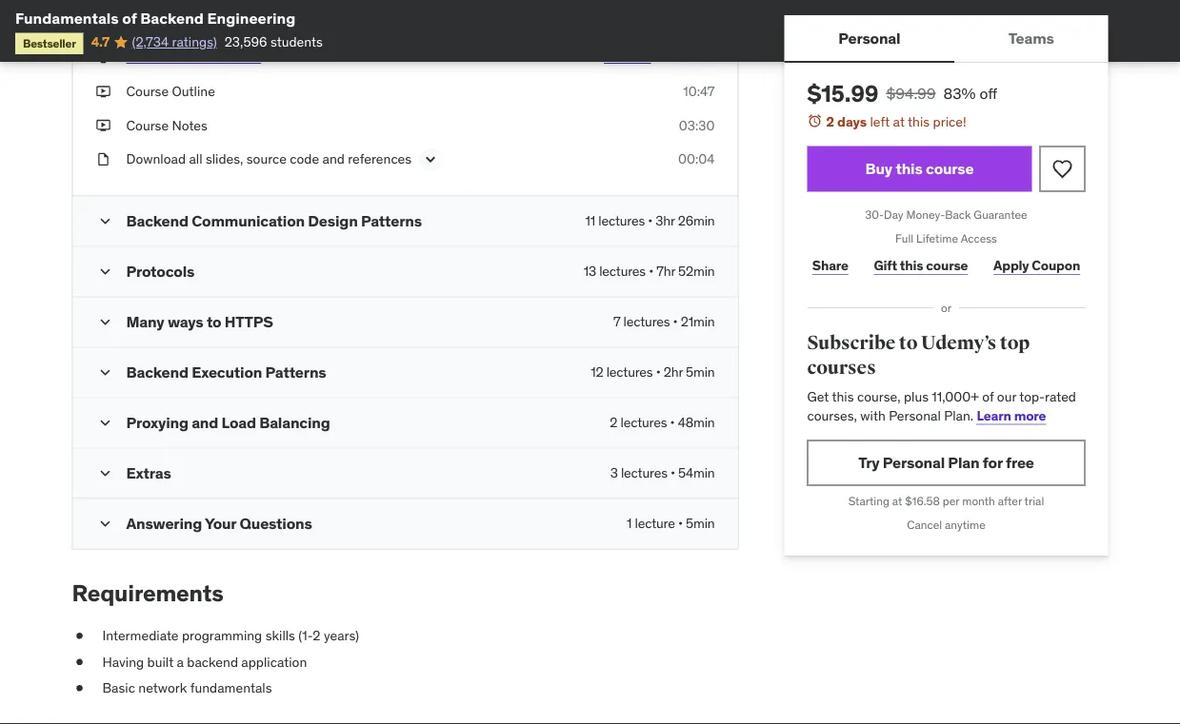 Task type: vqa. For each thing, say whether or not it's contained in the screenshot.
topmost Course
yes



Task type: locate. For each thing, give the bounding box(es) containing it.
xsmall image for basic
[[72, 680, 87, 698]]

small image left answering
[[96, 515, 115, 534]]

to right 'ways' at left top
[[207, 312, 221, 331]]

lectures down 12 lectures • 2hr 5min
[[621, 414, 667, 432]]

• left 3hr
[[648, 212, 653, 230]]

tab list
[[784, 15, 1108, 63]]

course notes
[[126, 117, 208, 134]]

0 vertical spatial xsmall image
[[96, 150, 111, 169]]

at inside starting at $16.58 per month after trial cancel anytime
[[892, 494, 903, 509]]

anytime
[[945, 518, 986, 533]]

2 left years)
[[313, 628, 321, 645]]

get this course, plus 11,000+ of our top-rated courses, with personal plan.
[[807, 388, 1076, 424]]

backend up proxying
[[126, 362, 189, 382]]

xsmall image left download
[[96, 150, 111, 169]]

course left for?
[[194, 49, 235, 66]]

• for questions
[[678, 515, 683, 532]]

course for buy this course
[[926, 159, 974, 179]]

2 vertical spatial backend
[[126, 362, 189, 382]]

many
[[126, 312, 164, 331]]

udemy's
[[921, 332, 997, 355]]

xsmall image for 10:47
[[96, 82, 111, 101]]

3
[[610, 465, 618, 482]]

(2,734 ratings)
[[132, 33, 217, 50]]

0 vertical spatial personal
[[839, 28, 901, 48]]

personal up the $16.58
[[883, 453, 945, 473]]

1 vertical spatial 5min
[[686, 515, 715, 532]]

1 horizontal spatial of
[[982, 388, 994, 406]]

top
[[1000, 332, 1030, 355]]

xsmall image
[[96, 150, 111, 169], [72, 627, 87, 646], [72, 680, 87, 698]]

small image for backend execution patterns
[[96, 363, 115, 382]]

26min
[[678, 212, 715, 230]]

3hr
[[656, 212, 675, 230]]

2 vertical spatial personal
[[883, 453, 945, 473]]

of inside get this course, plus 11,000+ of our top-rated courses, with personal plan.
[[982, 388, 994, 406]]

small image for extras
[[96, 464, 115, 483]]

this up the courses,
[[832, 388, 854, 406]]

xsmall image left the who at top left
[[96, 48, 111, 67]]

0 vertical spatial to
[[207, 312, 221, 331]]

backend
[[187, 654, 238, 671]]

1 horizontal spatial to
[[899, 332, 918, 355]]

2 vertical spatial xsmall image
[[72, 680, 87, 698]]

download
[[126, 150, 186, 168]]

gift this course link
[[869, 247, 973, 285]]

$16.58
[[905, 494, 940, 509]]

lectures for patterns
[[606, 364, 653, 381]]

52min
[[678, 263, 715, 280]]

1 small image from the top
[[96, 212, 115, 231]]

2 small image from the top
[[96, 515, 115, 534]]

this right is
[[169, 49, 191, 66]]

5min
[[686, 364, 715, 381], [686, 515, 715, 532]]

this right gift
[[900, 257, 923, 274]]

personal
[[839, 28, 901, 48], [889, 407, 941, 424], [883, 453, 945, 473]]

wishlist image
[[1051, 158, 1074, 181]]

11 lectures • 3hr 26min
[[585, 212, 715, 230]]

0 horizontal spatial to
[[207, 312, 221, 331]]

2 small image from the top
[[96, 313, 115, 332]]

2hr
[[664, 364, 683, 381]]

23,596
[[225, 33, 267, 50]]

0 vertical spatial course
[[126, 83, 169, 100]]

xsmall image
[[96, 14, 111, 33], [96, 48, 111, 67], [96, 82, 111, 101], [96, 116, 111, 135], [72, 653, 87, 672]]

and left load
[[192, 413, 218, 432]]

1 vertical spatial of
[[982, 388, 994, 406]]

course outline
[[126, 83, 215, 100]]

3 small image from the top
[[96, 363, 115, 382]]

notes
[[172, 117, 208, 134]]

1 vertical spatial xsmall image
[[72, 627, 87, 646]]

$94.99
[[886, 83, 936, 103]]

5min right '2hr'
[[686, 364, 715, 381]]

learn more
[[977, 407, 1046, 424]]

backend
[[140, 8, 204, 28], [126, 211, 189, 231], [126, 362, 189, 382]]

0 horizontal spatial patterns
[[265, 362, 326, 382]]

2 5min from the top
[[686, 515, 715, 532]]

built
[[147, 654, 174, 671]]

course up download
[[126, 117, 169, 134]]

small image
[[96, 262, 115, 281], [96, 515, 115, 534]]

0 horizontal spatial and
[[192, 413, 218, 432]]

0 vertical spatial and
[[322, 150, 345, 168]]

0 vertical spatial backend
[[140, 8, 204, 28]]

course for gift this course
[[926, 257, 968, 274]]

this inside gift this course link
[[900, 257, 923, 274]]

rated
[[1045, 388, 1076, 406]]

1 small image from the top
[[96, 262, 115, 281]]

1 vertical spatial small image
[[96, 515, 115, 534]]

this inside get this course, plus 11,000+ of our top-rated courses, with personal plan.
[[832, 388, 854, 406]]

21min
[[681, 313, 715, 331]]

5min right lecture
[[686, 515, 715, 532]]

• for design
[[648, 212, 653, 230]]

lecture
[[635, 515, 675, 532]]

xsmall image down 4.7
[[96, 82, 111, 101]]

(2,734
[[132, 33, 169, 50]]

free
[[1006, 453, 1034, 473]]

0 vertical spatial small image
[[96, 262, 115, 281]]

load
[[222, 413, 256, 432]]

xsmall image left intermediate
[[72, 627, 87, 646]]

• left 21min
[[673, 313, 678, 331]]

0 vertical spatial 5min
[[686, 364, 715, 381]]

course up "back"
[[926, 159, 974, 179]]

1 vertical spatial 2
[[610, 414, 618, 432]]

our
[[997, 388, 1017, 406]]

2 course from the top
[[126, 117, 169, 134]]

teams
[[1009, 28, 1054, 48]]

small image
[[96, 212, 115, 231], [96, 313, 115, 332], [96, 363, 115, 382], [96, 414, 115, 433], [96, 464, 115, 483]]

ratings)
[[172, 33, 217, 50]]

2 vertical spatial 2
[[313, 628, 321, 645]]

show lecture description image
[[421, 150, 440, 169]]

slides,
[[206, 150, 243, 168]]

of
[[122, 8, 137, 28], [982, 388, 994, 406]]

5 small image from the top
[[96, 464, 115, 483]]

xsmall image left 'course notes'
[[96, 116, 111, 135]]

1 horizontal spatial patterns
[[361, 211, 422, 231]]

patterns up 'balancing'
[[265, 362, 326, 382]]

apply coupon button
[[989, 247, 1086, 285]]

this right buy in the top of the page
[[896, 159, 923, 179]]

this for get
[[832, 388, 854, 406]]

this inside buy this course button
[[896, 159, 923, 179]]

1 vertical spatial personal
[[889, 407, 941, 424]]

https
[[225, 312, 273, 331]]

• for load
[[670, 414, 675, 432]]

a
[[177, 654, 184, 671]]

basic network fundamentals
[[102, 680, 272, 697]]

price!
[[933, 113, 967, 130]]

of up (2,734 in the left of the page
[[122, 8, 137, 28]]

2 horizontal spatial 2
[[826, 113, 834, 130]]

• left '2hr'
[[656, 364, 661, 381]]

• for to
[[673, 313, 678, 331]]

lectures right 13
[[599, 263, 646, 280]]

backend up protocols
[[126, 211, 189, 231]]

plus
[[904, 388, 929, 406]]

application
[[241, 654, 307, 671]]

$15.99
[[807, 79, 879, 108]]

welcome
[[126, 15, 181, 32]]

course down lifetime
[[926, 257, 968, 274]]

apply
[[994, 257, 1029, 274]]

personal down plus
[[889, 407, 941, 424]]

communication
[[192, 211, 305, 231]]

lectures right 12
[[606, 364, 653, 381]]

0 vertical spatial course
[[194, 49, 235, 66]]

proxying
[[126, 413, 188, 432]]

try
[[858, 453, 880, 473]]

1 horizontal spatial 2
[[610, 414, 618, 432]]

2 right alarm image
[[826, 113, 834, 130]]

of left our
[[982, 388, 994, 406]]

full
[[896, 231, 914, 246]]

this down "$94.99"
[[908, 113, 930, 130]]

to left udemy's in the right of the page
[[899, 332, 918, 355]]

0 horizontal spatial of
[[122, 8, 137, 28]]

3 lectures • 54min
[[610, 465, 715, 482]]

2 up 3
[[610, 414, 618, 432]]

share
[[812, 257, 849, 274]]

courses
[[807, 356, 876, 380]]

small image for many ways to https
[[96, 313, 115, 332]]

1 vertical spatial to
[[899, 332, 918, 355]]

2 for 2 days left at this price!
[[826, 113, 834, 130]]

small image left protocols
[[96, 262, 115, 281]]

get
[[807, 388, 829, 406]]

11
[[585, 212, 595, 230]]

patterns right design
[[361, 211, 422, 231]]

personal button
[[784, 15, 955, 61]]

xsmall image left basic
[[72, 680, 87, 698]]

1 course from the top
[[126, 83, 169, 100]]

0 vertical spatial 2
[[826, 113, 834, 130]]

xsmall image for 03:30
[[96, 116, 111, 135]]

learn more link
[[977, 407, 1046, 424]]

at right left
[[893, 113, 905, 130]]

course
[[194, 49, 235, 66], [926, 159, 974, 179], [926, 257, 968, 274]]

years)
[[324, 628, 359, 645]]

plan
[[948, 453, 980, 473]]

course down the who at top left
[[126, 83, 169, 100]]

• left 48min
[[670, 414, 675, 432]]

1 lecture • 5min
[[627, 515, 715, 532]]

12
[[591, 364, 603, 381]]

lectures right 11
[[598, 212, 645, 230]]

1 vertical spatial course
[[926, 159, 974, 179]]

lectures right 3
[[621, 465, 668, 482]]

personal up $15.99
[[839, 28, 901, 48]]

lectures right 7
[[624, 313, 670, 331]]

backend up the (2,734 ratings) at the left
[[140, 8, 204, 28]]

intermediate programming skills (1-2 years)
[[102, 628, 359, 645]]

2 vertical spatial course
[[926, 257, 968, 274]]

at left the $16.58
[[892, 494, 903, 509]]

4 small image from the top
[[96, 414, 115, 433]]

small image for proxying and load balancing
[[96, 414, 115, 433]]

questions
[[240, 514, 312, 533]]

1 vertical spatial backend
[[126, 211, 189, 231]]

1 vertical spatial at
[[892, 494, 903, 509]]

course inside button
[[926, 159, 974, 179]]

and right code
[[322, 150, 345, 168]]

small image for backend communication design patterns
[[96, 212, 115, 231]]

• right lecture
[[678, 515, 683, 532]]

to
[[207, 312, 221, 331], [899, 332, 918, 355]]

fundamentals of backend engineering
[[15, 8, 296, 28]]

1 vertical spatial course
[[126, 117, 169, 134]]

answering your questions
[[126, 514, 312, 533]]

03:30
[[679, 117, 715, 134]]

backend for communication
[[126, 211, 189, 231]]

alarm image
[[807, 113, 823, 129]]



Task type: describe. For each thing, give the bounding box(es) containing it.
lectures for load
[[621, 414, 667, 432]]

2 days left at this price!
[[826, 113, 967, 130]]

off
[[980, 83, 998, 103]]

this inside who is this course for? button
[[169, 49, 191, 66]]

backend for execution
[[126, 362, 189, 382]]

0 vertical spatial at
[[893, 113, 905, 130]]

xsmall image up 4.7
[[96, 14, 111, 33]]

buy
[[865, 159, 893, 179]]

coupon
[[1032, 257, 1080, 274]]

course for course outline
[[126, 83, 169, 100]]

having
[[102, 654, 144, 671]]

personal inside personal button
[[839, 28, 901, 48]]

0 vertical spatial patterns
[[361, 211, 422, 231]]

references
[[348, 150, 412, 168]]

execution
[[192, 362, 262, 382]]

12 lectures • 2hr 5min
[[591, 364, 715, 381]]

lectures for design
[[598, 212, 645, 230]]

83%
[[944, 83, 976, 103]]

engineering
[[207, 8, 296, 28]]

proxying and load balancing
[[126, 413, 330, 432]]

to inside subscribe to udemy's top courses
[[899, 332, 918, 355]]

(1-
[[298, 628, 313, 645]]

1
[[627, 515, 632, 532]]

1 vertical spatial patterns
[[265, 362, 326, 382]]

try personal plan for free link
[[807, 441, 1086, 486]]

• left 7hr
[[649, 263, 654, 280]]

is
[[156, 49, 166, 66]]

bestseller
[[23, 36, 76, 50]]

this for buy
[[896, 159, 923, 179]]

10:47
[[683, 83, 715, 100]]

1 5min from the top
[[686, 364, 715, 381]]

13
[[584, 263, 596, 280]]

learn
[[977, 407, 1011, 424]]

4.7
[[91, 33, 110, 50]]

personal inside get this course, plus 11,000+ of our top-rated courses, with personal plan.
[[889, 407, 941, 424]]

after
[[998, 494, 1022, 509]]

7
[[613, 313, 621, 331]]

small image for protocols
[[96, 262, 115, 281]]

network
[[138, 680, 187, 697]]

personal inside the try personal plan for free link
[[883, 453, 945, 473]]

54min
[[678, 465, 715, 482]]

fundamentals
[[190, 680, 272, 697]]

or
[[941, 301, 952, 315]]

share button
[[807, 247, 854, 285]]

programming
[[182, 628, 262, 645]]

preview
[[604, 49, 651, 66]]

money-
[[906, 208, 945, 223]]

7 lectures • 21min
[[613, 313, 715, 331]]

teams button
[[955, 15, 1108, 61]]

try personal plan for free
[[858, 453, 1034, 473]]

gift
[[874, 257, 897, 274]]

backend communication design patterns
[[126, 211, 422, 231]]

0 vertical spatial of
[[122, 8, 137, 28]]

13 lectures • 7hr 52min
[[584, 263, 715, 280]]

course,
[[857, 388, 901, 406]]

per
[[943, 494, 960, 509]]

starting
[[849, 494, 890, 509]]

design
[[308, 211, 358, 231]]

having built a backend application
[[102, 654, 307, 671]]

xsmall image for intermediate
[[72, 627, 87, 646]]

course inside button
[[194, 49, 235, 66]]

buy this course
[[865, 159, 974, 179]]

2 lectures • 48min
[[610, 414, 715, 432]]

plan.
[[944, 407, 974, 424]]

days
[[837, 113, 867, 130]]

all
[[189, 150, 202, 168]]

basic
[[102, 680, 135, 697]]

backend execution patterns
[[126, 362, 326, 382]]

apply coupon
[[994, 257, 1080, 274]]

2 for 2 lectures • 48min
[[610, 414, 618, 432]]

$15.99 $94.99 83% off
[[807, 79, 998, 108]]

7hr
[[657, 263, 675, 280]]

back
[[945, 208, 971, 223]]

starting at $16.58 per month after trial cancel anytime
[[849, 494, 1044, 533]]

1 vertical spatial and
[[192, 413, 218, 432]]

students
[[270, 33, 323, 50]]

cancel
[[907, 518, 942, 533]]

who is this course for? button
[[126, 48, 261, 67]]

23,596 students
[[225, 33, 323, 50]]

xsmall image left having
[[72, 653, 87, 672]]

fundamentals
[[15, 8, 119, 28]]

lectures for to
[[624, 313, 670, 331]]

for
[[983, 453, 1003, 473]]

0 horizontal spatial 2
[[313, 628, 321, 645]]

48min
[[678, 414, 715, 432]]

download all slides, source code and references
[[126, 150, 412, 168]]

small image for answering your questions
[[96, 515, 115, 534]]

skills
[[265, 628, 295, 645]]

tab list containing personal
[[784, 15, 1108, 63]]

month
[[962, 494, 995, 509]]

course for course notes
[[126, 117, 169, 134]]

lifetime
[[917, 231, 958, 246]]

• for patterns
[[656, 364, 661, 381]]

balancing
[[259, 413, 330, 432]]

outline
[[172, 83, 215, 100]]

trial
[[1025, 494, 1044, 509]]

xsmall image for preview
[[96, 48, 111, 67]]

1 horizontal spatial and
[[322, 150, 345, 168]]

buy this course button
[[807, 146, 1032, 192]]

• left 54min
[[671, 465, 675, 482]]

more
[[1014, 407, 1046, 424]]

subscribe to udemy's top courses
[[807, 332, 1030, 380]]

subscribe
[[807, 332, 896, 355]]

protocols
[[126, 261, 194, 281]]

many ways to https
[[126, 312, 273, 331]]

this for gift
[[900, 257, 923, 274]]

11,000+
[[932, 388, 979, 406]]



